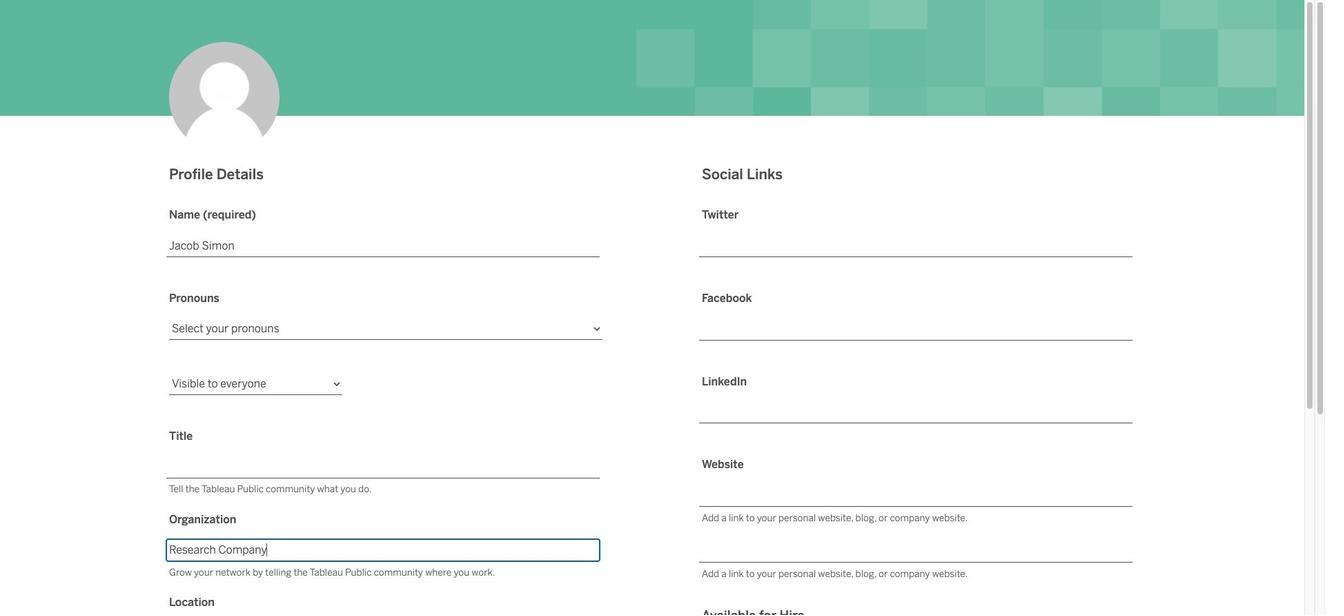Task type: locate. For each thing, give the bounding box(es) containing it.
Twitter field
[[700, 235, 1133, 258]]

website2 field
[[700, 541, 1133, 563]]

Title field
[[166, 456, 600, 479]]

dialog
[[0, 0, 1316, 616]]

Facebook field
[[700, 318, 1133, 341]]

avatar image
[[169, 42, 280, 153], [174, 134, 285, 245]]

Name (required) field
[[166, 235, 600, 258]]



Task type: vqa. For each thing, say whether or not it's contained in the screenshot.
dialog
yes



Task type: describe. For each thing, give the bounding box(es) containing it.
go to search image
[[1249, 35, 1299, 51]]

Organization field
[[166, 540, 600, 562]]

LinkedIn field
[[700, 402, 1133, 424]]

Website field
[[700, 485, 1133, 508]]



